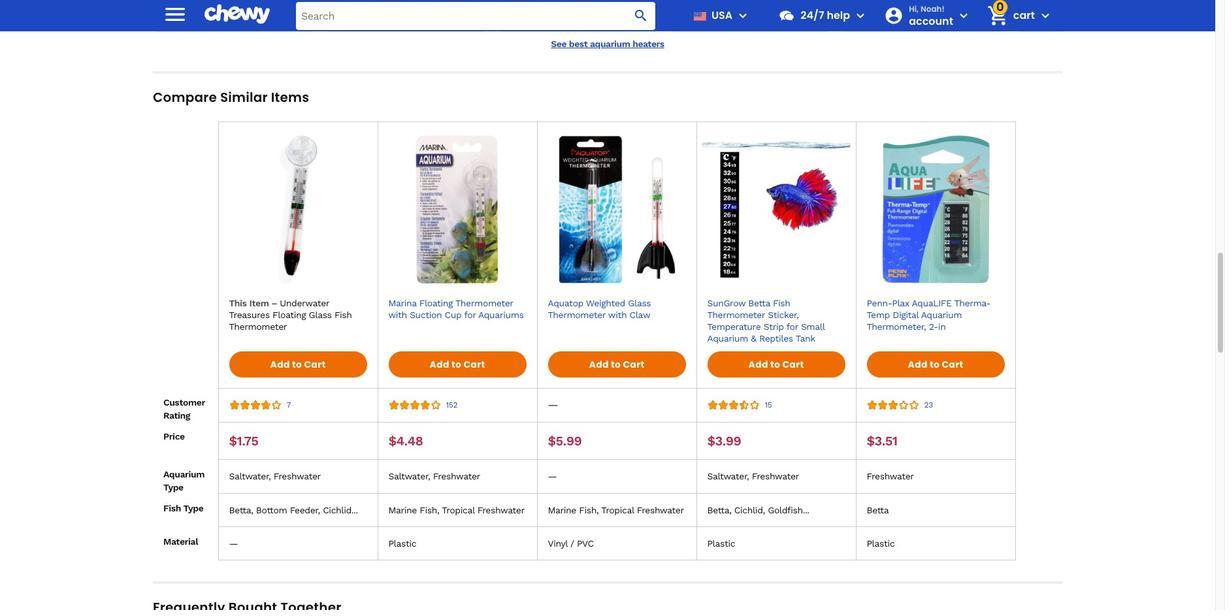 Task type: vqa. For each thing, say whether or not it's contained in the screenshot.


Task type: describe. For each thing, give the bounding box(es) containing it.
aquarium inside penn-plax aqualife therma- temp digital aquarium thermometer, 2-in
[[921, 309, 962, 320]]

see best aquarium heaters
[[551, 39, 664, 49]]

sungrow
[[707, 298, 745, 308]]

cichlid...
[[323, 505, 358, 516]]

fish type
[[163, 503, 203, 513]]

add to cart button for penn-plax aqualife therma- temp digital aquarium thermometer, 2-in
[[867, 351, 1005, 378]]

3 saltwater, freshwater from the left
[[707, 471, 799, 482]]

to for sungrow betta fish thermometer sticker, temperature strip for small aquarium & reptiles tank
[[770, 358, 780, 371]]

aquarium inside 'sungrow betta fish thermometer sticker, temperature strip for small aquarium & reptiles tank'
[[707, 333, 748, 344]]

1 add to cart button from the left
[[229, 351, 367, 378]]

aquatop weighted glass thermometer with claw link
[[548, 297, 686, 321]]

thermometer for aquatop
[[548, 309, 606, 320]]

menu image
[[162, 1, 188, 27]]

24/7
[[801, 8, 824, 23]]

penn-
[[867, 298, 892, 308]]

cart for sungrow betta fish thermometer sticker, temperature strip for small aquarium & reptiles tank
[[782, 358, 804, 371]]

$4.48 text field
[[388, 433, 423, 449]]

152
[[446, 400, 457, 410]]

cart for aquatop weighted glass thermometer with claw
[[623, 358, 644, 371]]

digital
[[893, 309, 919, 320]]

marina floating thermometer with suction cup for aquariums image
[[383, 136, 532, 284]]

temp
[[867, 309, 890, 320]]

add to cart for sungrow betta fish thermometer sticker, temperature strip for small aquarium & reptiles tank
[[748, 358, 804, 371]]

submit search image
[[633, 8, 649, 24]]

thermometer,
[[867, 321, 926, 332]]

bottom
[[256, 505, 287, 516]]

$3.99 text field
[[707, 433, 741, 449]]

marina
[[388, 298, 417, 308]]

aquatop weighted glass thermometer with claw
[[548, 298, 651, 320]]

add for sungrow betta fish thermometer sticker, temperature strip for small aquarium & reptiles tank
[[748, 358, 768, 371]]

24/7 help
[[801, 8, 850, 23]]

24/7 help link
[[773, 0, 850, 31]]

1 add from the left
[[270, 358, 290, 371]]

1 to from the left
[[292, 358, 302, 371]]

$3.99
[[707, 433, 741, 449]]

sungrow betta fish thermometer sticker, temperature strip for small aquarium & reptiles tank link
[[707, 297, 845, 344]]

betta,  bottom feeder,  cichlid...
[[229, 505, 358, 516]]

aquatop weighted glass thermometer with claw image
[[543, 136, 691, 284]]

1 marine fish, tropical freshwater from the left
[[388, 505, 524, 516]]

1 add to cart from the left
[[270, 358, 326, 371]]

aquatop
[[548, 298, 583, 308]]

2 saltwater, freshwater from the left
[[388, 471, 480, 482]]

sungrow betta fish thermometer sticker, temperature strip for small aquarium & reptiles tank image
[[702, 136, 850, 284]]

usa button
[[688, 0, 751, 31]]

Search text field
[[296, 2, 655, 30]]

temperature
[[707, 321, 761, 332]]

cart menu image
[[1038, 8, 1053, 24]]

cart for marina floating thermometer with suction cup for aquariums
[[463, 358, 485, 371]]

$3.51
[[867, 433, 897, 449]]

add to cart button for marina floating thermometer with suction cup for aquariums
[[388, 351, 526, 378]]

23
[[924, 400, 933, 410]]

for inside marina floating thermometer with suction cup for aquariums
[[464, 309, 476, 320]]

1 vertical spatial betta
[[867, 505, 889, 516]]

aquarium
[[590, 39, 630, 49]]

$5.99
[[548, 433, 582, 449]]

— for aquarium
[[548, 471, 557, 482]]

penn-plax aqualife therma-temp digital aquarium thermometer, 2-in image
[[861, 136, 1010, 284]]

tank
[[796, 333, 815, 344]]

noah!
[[921, 3, 945, 14]]

0 horizontal spatial aquarium
[[163, 469, 205, 479]]

cart for penn-plax aqualife therma- temp digital aquarium thermometer, 2-in
[[942, 358, 963, 371]]

best
[[569, 39, 588, 49]]

penn-plax aqualife therma- temp digital aquarium thermometer, 2-in link
[[867, 297, 1005, 332]]

2 tropical from the left
[[601, 505, 634, 516]]

cichlid,
[[734, 505, 765, 516]]

weighted
[[586, 298, 625, 308]]

account menu image
[[956, 8, 971, 24]]

type for aquarium type
[[163, 482, 183, 492]]

cart link
[[982, 0, 1035, 31]]

betta inside 'sungrow betta fish thermometer sticker, temperature strip for small aquarium & reptiles tank'
[[748, 298, 770, 308]]

therma-
[[954, 298, 991, 308]]

$1.75
[[229, 433, 258, 449]]

marina floating thermometer with suction cup for aquariums
[[388, 298, 524, 320]]

small
[[801, 321, 825, 332]]

pvc
[[577, 539, 594, 549]]

heaters
[[633, 39, 664, 49]]

2 marine from the left
[[548, 505, 576, 516]]

cup
[[445, 309, 462, 320]]

&
[[751, 333, 756, 344]]

add for marina floating thermometer with suction cup for aquariums
[[430, 358, 449, 371]]

3 saltwater, from the left
[[707, 471, 749, 482]]

marina floating thermometer with suction cup for aquariums link
[[388, 297, 526, 321]]

help menu image
[[853, 8, 868, 24]]

items image
[[986, 4, 1009, 27]]

rating
[[163, 411, 190, 421]]

compare
[[153, 88, 217, 106]]

aqualife
[[912, 298, 952, 308]]

see
[[551, 39, 566, 49]]

to for marina floating thermometer with suction cup for aquariums
[[451, 358, 461, 371]]

price
[[163, 431, 185, 442]]

add to cart for penn-plax aqualife therma- temp digital aquarium thermometer, 2-in
[[908, 358, 963, 371]]

help
[[827, 8, 850, 23]]

0 horizontal spatial fish
[[163, 503, 181, 513]]

1 saltwater, freshwater from the left
[[229, 471, 321, 482]]

for inside 'sungrow betta fish thermometer sticker, temperature strip for small aquarium & reptiles tank'
[[786, 321, 798, 332]]



Task type: locate. For each thing, give the bounding box(es) containing it.
1 horizontal spatial betta
[[867, 505, 889, 516]]

items
[[271, 88, 309, 106]]

2 marine fish, tropical freshwater from the left
[[548, 505, 684, 516]]

2 betta, from the left
[[707, 505, 731, 516]]

fish
[[773, 298, 790, 308], [163, 503, 181, 513]]

4 add from the left
[[748, 358, 768, 371]]

4 cart from the left
[[782, 358, 804, 371]]

thermometer up temperature
[[707, 309, 765, 320]]

2 plastic from the left
[[707, 539, 735, 549]]

saltwater,
[[229, 471, 271, 482], [388, 471, 430, 482], [707, 471, 749, 482]]

add to cart
[[270, 358, 326, 371], [430, 358, 485, 371], [589, 358, 644, 371], [748, 358, 804, 371], [908, 358, 963, 371]]

aquarium down temperature
[[707, 333, 748, 344]]

Product search field
[[296, 2, 655, 30]]

to
[[292, 358, 302, 371], [451, 358, 461, 371], [611, 358, 621, 371], [770, 358, 780, 371], [930, 358, 940, 371]]

1 plastic from the left
[[388, 539, 416, 549]]

account
[[909, 14, 953, 29]]

2 horizontal spatial saltwater, freshwater
[[707, 471, 799, 482]]

1 vertical spatial fish
[[163, 503, 181, 513]]

— down the $5.99 text field
[[548, 471, 557, 482]]

$1.75 text field
[[229, 433, 258, 449]]

compare similar items
[[153, 88, 309, 106]]

5 add to cart button from the left
[[867, 351, 1005, 378]]

— for customer
[[548, 399, 558, 411]]

5 add from the left
[[908, 358, 928, 371]]

add to cart button up '7'
[[229, 351, 367, 378]]

cart
[[304, 358, 326, 371], [463, 358, 485, 371], [623, 358, 644, 371], [782, 358, 804, 371], [942, 358, 963, 371]]

add to cart up '7'
[[270, 358, 326, 371]]

1 saltwater, from the left
[[229, 471, 271, 482]]

add to cart button for sungrow betta fish thermometer sticker, temperature strip for small aquarium & reptiles tank
[[707, 351, 845, 378]]

1 marine from the left
[[388, 505, 417, 516]]

1 vertical spatial type
[[183, 503, 203, 513]]

add up the 23
[[908, 358, 928, 371]]

0 vertical spatial for
[[464, 309, 476, 320]]

0 horizontal spatial marine
[[388, 505, 417, 516]]

2 horizontal spatial thermometer
[[707, 309, 765, 320]]

floating
[[419, 298, 453, 308]]

1 fish, from the left
[[420, 505, 439, 516]]

add to cart for marina floating thermometer with suction cup for aquariums
[[430, 358, 485, 371]]

1 horizontal spatial fish,
[[579, 505, 599, 516]]

add to cart down claw
[[589, 358, 644, 371]]

type up fish type
[[163, 482, 183, 492]]

thermometer up aquariums
[[455, 298, 513, 308]]

0 horizontal spatial plastic
[[388, 539, 416, 549]]

1 horizontal spatial tropical
[[601, 505, 634, 516]]

3 to from the left
[[611, 358, 621, 371]]

thermometer inside marina floating thermometer with suction cup for aquariums
[[455, 298, 513, 308]]

saltwater, down $1.75 text field
[[229, 471, 271, 482]]

strip
[[764, 321, 784, 332]]

5 add to cart from the left
[[908, 358, 963, 371]]

15
[[765, 400, 772, 410]]

aquarium
[[921, 309, 962, 320], [707, 333, 748, 344], [163, 469, 205, 479]]

7
[[286, 400, 291, 410]]

marine fish, tropical freshwater
[[388, 505, 524, 516], [548, 505, 684, 516]]

2 horizontal spatial saltwater,
[[707, 471, 749, 482]]

0 vertical spatial type
[[163, 482, 183, 492]]

— right material
[[229, 539, 238, 549]]

3 add to cart button from the left
[[548, 351, 686, 378]]

freshwater
[[274, 471, 321, 482], [433, 471, 480, 482], [752, 471, 799, 482], [867, 471, 914, 482], [477, 505, 524, 516], [637, 505, 684, 516]]

5 cart from the left
[[942, 358, 963, 371]]

1 vertical spatial for
[[786, 321, 798, 332]]

aquariums
[[478, 309, 524, 320]]

1 horizontal spatial saltwater,
[[388, 471, 430, 482]]

2 add to cart button from the left
[[388, 351, 526, 378]]

2 saltwater, from the left
[[388, 471, 430, 482]]

with inside aquatop weighted glass thermometer with claw
[[608, 309, 627, 320]]

saltwater, down $3.99 text box
[[707, 471, 749, 482]]

sticker,
[[768, 309, 799, 320]]

add up 152
[[430, 358, 449, 371]]

betta
[[748, 298, 770, 308], [867, 505, 889, 516]]

0 horizontal spatial tropical
[[442, 505, 475, 516]]

customer rating
[[163, 397, 205, 421]]

with down marina
[[388, 309, 407, 320]]

for
[[464, 309, 476, 320], [786, 321, 798, 332]]

type down aquarium type
[[183, 503, 203, 513]]

add for aquatop weighted glass thermometer with claw
[[589, 358, 609, 371]]

saltwater, freshwater up cichlid, in the bottom of the page
[[707, 471, 799, 482]]

with
[[388, 309, 407, 320], [608, 309, 627, 320]]

fish,
[[420, 505, 439, 516], [579, 505, 599, 516]]

add to cart button up 152
[[388, 351, 526, 378]]

1 horizontal spatial marine
[[548, 505, 576, 516]]

underwater treasures floating glass fish thermometer image
[[224, 136, 372, 284]]

0 horizontal spatial marine fish, tropical freshwater
[[388, 505, 524, 516]]

sungrow betta fish thermometer sticker, temperature strip for small aquarium & reptiles tank
[[707, 298, 825, 344]]

saltwater, freshwater up bottom
[[229, 471, 321, 482]]

2 vertical spatial —
[[229, 539, 238, 549]]

1 with from the left
[[388, 309, 407, 320]]

this item – underwater treasures floating glass fish thermometer element
[[219, 130, 377, 340]]

1 horizontal spatial plastic
[[707, 539, 735, 549]]

zoo med betta bed leaf hammock element
[[378, 130, 537, 328]]

goldfish...
[[768, 505, 809, 516]]

3 cart from the left
[[623, 358, 644, 371]]

to for penn-plax aqualife therma- temp digital aquarium thermometer, 2-in
[[930, 358, 940, 371]]

aquarium up in
[[921, 309, 962, 320]]

fish up sticker, on the right bottom of page
[[773, 298, 790, 308]]

add to cart button down claw
[[548, 351, 686, 378]]

aquarium type
[[163, 469, 205, 492]]

thermometer
[[455, 298, 513, 308], [548, 309, 606, 320], [707, 309, 765, 320]]

$3.51 text field
[[867, 433, 897, 449]]

2 horizontal spatial aquarium
[[921, 309, 962, 320]]

4 to from the left
[[770, 358, 780, 371]]

0 vertical spatial —
[[548, 399, 558, 411]]

0 vertical spatial betta
[[748, 298, 770, 308]]

thermometer inside 'sungrow betta fish thermometer sticker, temperature strip for small aquarium & reptiles tank'
[[707, 309, 765, 320]]

aquarium up fish type
[[163, 469, 205, 479]]

in
[[938, 321, 946, 332]]

betta,  cichlid,  goldfish...
[[707, 505, 809, 516]]

0 horizontal spatial betta,
[[229, 505, 253, 516]]

add down aquatop weighted glass thermometer with claw
[[589, 358, 609, 371]]

type inside aquarium type
[[163, 482, 183, 492]]

0 horizontal spatial with
[[388, 309, 407, 320]]

fish inside 'sungrow betta fish thermometer sticker, temperature strip for small aquarium & reptiles tank'
[[773, 298, 790, 308]]

similar
[[220, 88, 268, 106]]

chewy support image
[[778, 7, 795, 24]]

plastic
[[388, 539, 416, 549], [707, 539, 735, 549], [867, 539, 895, 549]]

1 horizontal spatial saltwater, freshwater
[[388, 471, 480, 482]]

thermometer for sungrow
[[707, 309, 765, 320]]

saltwater, down '$4.48' text field
[[388, 471, 430, 482]]

cart
[[1013, 8, 1035, 23]]

1 vertical spatial aquarium
[[707, 333, 748, 344]]

0 horizontal spatial thermometer
[[455, 298, 513, 308]]

betta, left bottom
[[229, 505, 253, 516]]

2 add from the left
[[430, 358, 449, 371]]

usa
[[711, 8, 733, 23]]

penn-plax aqualife therma- temp digital aquarium thermometer, 2-in element
[[856, 130, 1015, 340]]

$4.48
[[388, 433, 423, 449]]

1 horizontal spatial with
[[608, 309, 627, 320]]

hi, noah! account
[[909, 3, 953, 29]]

menu image
[[735, 8, 751, 24]]

add to cart down reptiles
[[748, 358, 804, 371]]

0 horizontal spatial for
[[464, 309, 476, 320]]

0 horizontal spatial betta
[[748, 298, 770, 308]]

with down the weighted
[[608, 309, 627, 320]]

1 horizontal spatial thermometer
[[548, 309, 606, 320]]

hi,
[[909, 3, 919, 14]]

plax
[[892, 298, 909, 308]]

4 add to cart from the left
[[748, 358, 804, 371]]

reptiles
[[759, 333, 793, 344]]

3 plastic from the left
[[867, 539, 895, 549]]

1 horizontal spatial fish
[[773, 298, 790, 308]]

betta,
[[229, 505, 253, 516], [707, 505, 731, 516]]

1 cart from the left
[[304, 358, 326, 371]]

thermometer inside aquatop weighted glass thermometer with claw
[[548, 309, 606, 320]]

penn-plax aqualife therma- temp digital aquarium thermometer, 2-in
[[867, 298, 991, 332]]

marine
[[388, 505, 417, 516], [548, 505, 576, 516]]

add down the '&'
[[748, 358, 768, 371]]

feeder,
[[290, 505, 320, 516]]

material
[[163, 536, 198, 547]]

type
[[163, 482, 183, 492], [183, 503, 203, 513]]

0 vertical spatial aquarium
[[921, 309, 962, 320]]

0 horizontal spatial fish,
[[420, 505, 439, 516]]

add
[[270, 358, 290, 371], [430, 358, 449, 371], [589, 358, 609, 371], [748, 358, 768, 371], [908, 358, 928, 371]]

/
[[570, 539, 574, 549]]

$5.99 text field
[[548, 433, 582, 449]]

fish down aquarium type
[[163, 503, 181, 513]]

add to cart button
[[229, 351, 367, 378], [388, 351, 526, 378], [548, 351, 686, 378], [707, 351, 845, 378], [867, 351, 1005, 378]]

1 tropical from the left
[[442, 505, 475, 516]]

add to cart button for aquatop weighted glass thermometer with claw
[[548, 351, 686, 378]]

add to cart for aquatop weighted glass thermometer with claw
[[589, 358, 644, 371]]

for right "cup"
[[464, 309, 476, 320]]

1 horizontal spatial marine fish, tropical freshwater
[[548, 505, 684, 516]]

add up '7'
[[270, 358, 290, 371]]

with inside marina floating thermometer with suction cup for aquariums
[[388, 309, 407, 320]]

2 fish, from the left
[[579, 505, 599, 516]]

4 add to cart button from the left
[[707, 351, 845, 378]]

2 horizontal spatial plastic
[[867, 539, 895, 549]]

suction
[[410, 309, 442, 320]]

marine right cichlid...
[[388, 505, 417, 516]]

list item
[[1015, 0, 1177, 32]]

tropical
[[442, 505, 475, 516], [601, 505, 634, 516]]

0 vertical spatial fish
[[773, 298, 790, 308]]

1 vertical spatial —
[[548, 471, 557, 482]]

customer
[[163, 397, 205, 408]]

vinyl / pvc
[[548, 539, 594, 549]]

type for fish type
[[183, 503, 203, 513]]

see best aquarium heaters link
[[551, 39, 664, 49]]

add to cart button down 2-
[[867, 351, 1005, 378]]

5 to from the left
[[930, 358, 940, 371]]

glass
[[628, 298, 651, 308]]

sungrow betta fish thermometer sticker, temperature strip for small aquarium & reptiles tank element
[[697, 130, 856, 352]]

marine up the vinyl
[[548, 505, 576, 516]]

list
[[153, 0, 1177, 32]]

2 cart from the left
[[463, 358, 485, 371]]

betta, left cichlid, in the bottom of the page
[[707, 505, 731, 516]]

2 to from the left
[[451, 358, 461, 371]]

1 horizontal spatial for
[[786, 321, 798, 332]]

for down sticker, on the right bottom of page
[[786, 321, 798, 332]]

saltwater, freshwater down '$4.48' text field
[[388, 471, 480, 482]]

claw
[[629, 309, 650, 320]]

0 horizontal spatial saltwater, freshwater
[[229, 471, 321, 482]]

add for penn-plax aqualife therma- temp digital aquarium thermometer, 2-in
[[908, 358, 928, 371]]

vinyl
[[548, 539, 568, 549]]

— up $5.99
[[548, 399, 558, 411]]

1 betta, from the left
[[229, 505, 253, 516]]

betta, for betta,  bottom feeder,  cichlid...
[[229, 505, 253, 516]]

lifegard long clear glass bookshelf aquarium, 5-mm, 11-gal element
[[537, 130, 696, 328]]

thermometer down aquatop
[[548, 309, 606, 320]]

0 horizontal spatial saltwater,
[[229, 471, 271, 482]]

1 horizontal spatial aquarium
[[707, 333, 748, 344]]

3 add to cart from the left
[[589, 358, 644, 371]]

—
[[548, 399, 558, 411], [548, 471, 557, 482], [229, 539, 238, 549]]

chewy home image
[[205, 0, 270, 29]]

betta, for betta,  cichlid,  goldfish...
[[707, 505, 731, 516]]

2 add to cart from the left
[[430, 358, 485, 371]]

3 add from the left
[[589, 358, 609, 371]]

2 vertical spatial aquarium
[[163, 469, 205, 479]]

add to cart down 2-
[[908, 358, 963, 371]]

add to cart button down reptiles
[[707, 351, 845, 378]]

add to cart up 152
[[430, 358, 485, 371]]

1 horizontal spatial betta,
[[707, 505, 731, 516]]

to for aquatop weighted glass thermometer with claw
[[611, 358, 621, 371]]

2 with from the left
[[608, 309, 627, 320]]

2-
[[929, 321, 938, 332]]



